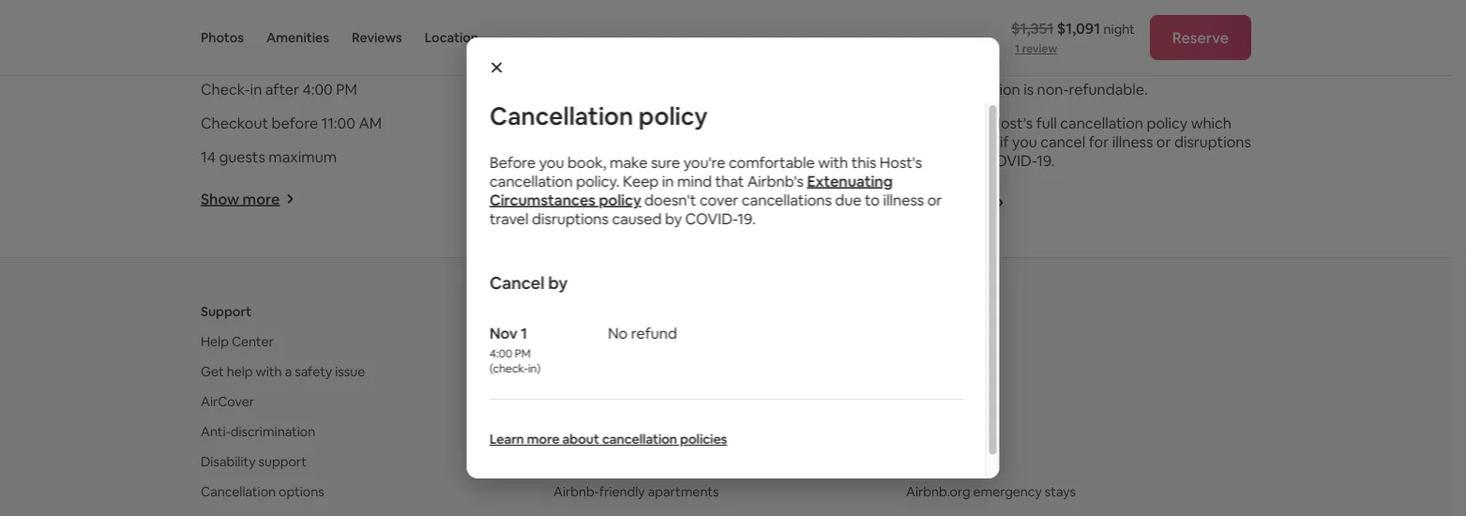 Task type: describe. For each thing, give the bounding box(es) containing it.
refund
[[631, 323, 677, 343]]

learn more about cancellation policies
[[489, 431, 727, 448]]

cancellation policy for book,
[[489, 100, 707, 132]]

aircover
[[201, 393, 254, 410]]

community forum
[[554, 423, 665, 440]]

host's
[[880, 153, 922, 172]]

in inside before you book, make sure you're comfortable with this host's cancellation policy. keep in mind that airbnb's
[[662, 171, 674, 191]]

$1,351 $1,091 night 1 review
[[1012, 18, 1135, 56]]

nov 1 4:00 pm (check-in)
[[489, 323, 540, 376]]

policy.
[[576, 171, 619, 191]]

1 horizontal spatial show more
[[556, 189, 635, 208]]

cancellations
[[742, 190, 832, 209]]

(check-
[[489, 361, 528, 376]]

get help with a safety issue
[[201, 363, 365, 380]]

airbnb-friendly apartments link
[[554, 483, 719, 500]]

community
[[554, 423, 625, 440]]

discrimination
[[231, 423, 316, 440]]

airbnb your home
[[554, 333, 662, 350]]

0 horizontal spatial show
[[201, 189, 240, 208]]

11:00
[[322, 114, 356, 133]]

location button
[[425, 0, 479, 75]]

for
[[1089, 132, 1109, 152]]

policies
[[680, 431, 727, 448]]

get help with a safety issue link
[[201, 363, 365, 380]]

stays
[[1045, 483, 1076, 500]]

covid- inside the "review the host's full cancellation policy which applies even if you cancel for illness or disruptions caused by covid-19."
[[985, 151, 1037, 170]]

policy up sure
[[639, 100, 707, 132]]

cancel
[[489, 272, 544, 294]]

friendly
[[600, 483, 645, 500]]

is
[[1024, 80, 1034, 99]]

support
[[201, 303, 252, 320]]

pm inside nov 1 4:00 pm (check-in)
[[515, 346, 530, 361]]

doesn't
[[644, 190, 696, 209]]

careers link
[[907, 393, 954, 410]]

center
[[232, 333, 274, 350]]

check-
[[201, 80, 250, 99]]

maximum
[[269, 147, 337, 167]]

host's
[[991, 114, 1033, 133]]

more down 14 guests maximum
[[243, 189, 280, 208]]

applies
[[912, 132, 961, 152]]

2 horizontal spatial show
[[912, 193, 950, 212]]

covid- inside the doesn't cover cancellations due to illness or travel disruptions caused by covid-19.
[[685, 209, 738, 228]]

0 horizontal spatial with
[[256, 363, 282, 380]]

encounter
[[588, 147, 659, 167]]

airbnb-friendly apartments
[[554, 483, 719, 500]]

disruptions inside the "review the host's full cancellation policy which applies even if you cancel for illness or disruptions caused by covid-19."
[[1175, 132, 1252, 152]]

1 review button
[[1016, 41, 1058, 56]]

before you book, make sure you're comfortable with this host's cancellation policy. keep in mind that airbnb's
[[489, 153, 922, 191]]

cancellation inside before you book, make sure you're comfortable with this host's cancellation policy. keep in mind that airbnb's
[[489, 171, 573, 191]]

options
[[279, 483, 324, 500]]

the
[[964, 114, 987, 133]]

to inside the doesn't cover cancellations due to illness or travel disruptions caused by covid-19.
[[865, 190, 880, 209]]

more inside cancellation policy dialog
[[527, 431, 559, 448]]

airbnb
[[554, 333, 595, 350]]

about
[[562, 431, 599, 448]]

reservation
[[943, 80, 1021, 99]]

may
[[556, 147, 584, 167]]

19. inside the "review the host's full cancellation policy which applies even if you cancel for illness or disruptions caused by covid-19."
[[1037, 151, 1055, 170]]

emergency
[[974, 483, 1043, 500]]

hosting
[[554, 393, 601, 410]]

1 horizontal spatial show more button
[[556, 189, 650, 208]]

photos
[[201, 29, 244, 46]]

checkout
[[201, 114, 268, 133]]

you inside before you book, make sure you're comfortable with this host's cancellation policy. keep in mind that airbnb's
[[539, 153, 564, 172]]

this reservation is non-refundable.
[[912, 80, 1148, 99]]

policy inside the "review the host's full cancellation policy which applies even if you cancel for illness or disruptions caused by covid-19."
[[1147, 114, 1188, 133]]

0 horizontal spatial by
[[548, 272, 568, 294]]

with inside before you book, make sure you're comfortable with this host's cancellation policy. keep in mind that airbnb's
[[818, 153, 848, 172]]

features
[[937, 363, 987, 380]]

make
[[610, 153, 647, 172]]

even
[[964, 132, 997, 152]]

which
[[1192, 114, 1232, 133]]

anti-discrimination
[[201, 423, 316, 440]]

your
[[598, 333, 625, 350]]

a
[[285, 363, 292, 380]]

checkout before 11:00 am
[[201, 114, 382, 133]]

illness inside the doesn't cover cancellations due to illness or travel disruptions caused by covid-19.
[[883, 190, 924, 209]]

photos button
[[201, 0, 244, 75]]

no
[[608, 323, 628, 343]]

before
[[272, 114, 318, 133]]

disability support link
[[201, 453, 307, 470]]

non-
[[1038, 80, 1069, 99]]

1 horizontal spatial show
[[556, 189, 595, 208]]

new features
[[907, 363, 987, 380]]

more down make
[[598, 189, 635, 208]]

disruptions inside the doesn't cover cancellations due to illness or travel disruptions caused by covid-19.
[[532, 209, 609, 228]]

cancellation options
[[201, 483, 324, 500]]

safety
[[295, 363, 332, 380]]

airbnb.org emergency stays link
[[907, 483, 1076, 500]]

0 horizontal spatial show more
[[201, 189, 280, 208]]

get
[[201, 363, 224, 380]]

0 horizontal spatial pm
[[336, 80, 357, 99]]

1 horizontal spatial cancellation
[[602, 431, 677, 448]]

potentially
[[662, 147, 736, 167]]

am
[[359, 114, 382, 133]]

0 horizontal spatial to
[[270, 2, 291, 29]]

reviews button
[[352, 0, 402, 75]]

dangerous
[[739, 147, 813, 167]]

keep
[[623, 171, 659, 191]]



Task type: locate. For each thing, give the bounding box(es) containing it.
1 vertical spatial or
[[927, 190, 942, 209]]

0 vertical spatial caused
[[912, 151, 961, 170]]

more down even
[[953, 193, 991, 212]]

doesn't cover cancellations due to illness or travel disruptions caused by covid-19.
[[489, 190, 942, 228]]

19. down the full
[[1037, 151, 1055, 170]]

0 horizontal spatial disruptions
[[532, 209, 609, 228]]

pm
[[336, 80, 357, 99], [515, 346, 530, 361]]

0 horizontal spatial show more button
[[201, 189, 295, 208]]

in)
[[528, 361, 540, 376]]

cover
[[700, 190, 738, 209]]

security
[[556, 114, 613, 133]]

cancellation up may
[[489, 100, 633, 132]]

1 horizontal spatial cancellation policy
[[912, 50, 1046, 69]]

with left a
[[256, 363, 282, 380]]

1 horizontal spatial 1
[[1016, 41, 1020, 56]]

by left if
[[965, 151, 982, 170]]

illness down host's
[[883, 190, 924, 209]]

cancel by
[[489, 272, 568, 294]]

1 horizontal spatial you
[[1013, 132, 1038, 152]]

4:00 right after
[[303, 80, 333, 99]]

careers
[[907, 393, 954, 410]]

1
[[1016, 41, 1020, 56], [521, 323, 527, 343]]

by inside the doesn't cover cancellations due to illness or travel disruptions caused by covid-19.
[[665, 209, 682, 228]]

show more button down guests
[[201, 189, 295, 208]]

1 vertical spatial to
[[865, 190, 880, 209]]

2 horizontal spatial show more button
[[912, 193, 1006, 212]]

0 vertical spatial with
[[818, 153, 848, 172]]

1 vertical spatial 1
[[521, 323, 527, 343]]

anti-
[[201, 423, 231, 440]]

2 horizontal spatial cancellation
[[1061, 114, 1144, 133]]

show
[[201, 189, 240, 208], [556, 189, 595, 208], [912, 193, 950, 212]]

refundable.
[[1069, 80, 1148, 99]]

policy down make
[[599, 190, 641, 209]]

no refund
[[608, 323, 677, 343]]

0 vertical spatial disruptions
[[1175, 132, 1252, 152]]

cancellation options link
[[201, 483, 324, 500]]

0 vertical spatial covid-
[[985, 151, 1037, 170]]

due
[[835, 190, 862, 209]]

in left after
[[250, 80, 262, 99]]

cancellation up reservation
[[912, 50, 1000, 69]]

0 vertical spatial 4:00
[[303, 80, 333, 99]]

airbnb your home link
[[554, 333, 662, 350]]

resources
[[604, 393, 663, 410]]

sure
[[651, 153, 680, 172]]

0 vertical spatial in
[[250, 80, 262, 99]]

or inside the doesn't cover cancellations due to illness or travel disruptions caused by covid-19.
[[927, 190, 942, 209]]

policy up is
[[1003, 50, 1046, 69]]

19. down 'that'
[[738, 209, 756, 228]]

cancellation
[[1061, 114, 1144, 133], [489, 171, 573, 191], [602, 431, 677, 448]]

1 vertical spatial pm
[[515, 346, 530, 361]]

1 vertical spatial caused
[[612, 209, 662, 228]]

policy inside the extenuating circumstances policy
[[599, 190, 641, 209]]

show more button
[[201, 189, 295, 208], [556, 189, 650, 208], [912, 193, 1006, 212]]

covid-
[[985, 151, 1037, 170], [685, 209, 738, 228]]

0 horizontal spatial or
[[927, 190, 942, 209]]

amenities button
[[267, 0, 329, 75]]

reserve button
[[1150, 15, 1252, 60]]

airbnb's
[[747, 171, 804, 191]]

1 horizontal spatial by
[[665, 209, 682, 228]]

extenuating circumstances policy link
[[489, 171, 893, 209]]

more right learn
[[527, 431, 559, 448]]

4:00 up the (check-
[[489, 346, 512, 361]]

0 vertical spatial cancellation
[[1061, 114, 1144, 133]]

you
[[1013, 132, 1038, 152], [539, 153, 564, 172]]

1 inside nov 1 4:00 pm (check-in)
[[521, 323, 527, 343]]

1 vertical spatial covid-
[[685, 209, 738, 228]]

0 vertical spatial illness
[[1113, 132, 1154, 152]]

help center link
[[201, 333, 274, 350]]

caused down keep at the top left of the page
[[612, 209, 662, 228]]

or left "which"
[[1157, 132, 1172, 152]]

may encounter potentially dangerous animal
[[556, 147, 861, 167]]

that
[[715, 171, 744, 191]]

device
[[744, 114, 790, 133]]

1 horizontal spatial with
[[818, 153, 848, 172]]

in
[[250, 80, 262, 99], [662, 171, 674, 191]]

1 horizontal spatial caused
[[912, 151, 961, 170]]

community forum link
[[554, 423, 665, 440]]

review the host's full cancellation policy which applies even if you cancel for illness or disruptions caused by covid-19.
[[912, 114, 1252, 170]]

1 vertical spatial disruptions
[[532, 209, 609, 228]]

cancellation policy inside dialog
[[489, 100, 707, 132]]

this
[[912, 80, 940, 99]]

0 vertical spatial by
[[965, 151, 982, 170]]

1 horizontal spatial or
[[1157, 132, 1172, 152]]

help
[[201, 333, 229, 350]]

show down 14
[[201, 189, 240, 208]]

2 horizontal spatial cancellation
[[912, 50, 1000, 69]]

cancellation inside dialog
[[489, 100, 633, 132]]

you left book,
[[539, 153, 564, 172]]

0 horizontal spatial cancellation policy
[[489, 100, 707, 132]]

in left 'mind'
[[662, 171, 674, 191]]

you right if
[[1013, 132, 1038, 152]]

covid- down host's
[[985, 151, 1037, 170]]

circumstances
[[489, 190, 595, 209]]

4:00
[[303, 80, 333, 99], [489, 346, 512, 361]]

cancellation policy up book,
[[489, 100, 707, 132]]

pm up 11:00
[[336, 80, 357, 99]]

0 vertical spatial 19.
[[1037, 151, 1055, 170]]

cancellation inside the "review the host's full cancellation policy which applies even if you cancel for illness or disruptions caused by covid-19."
[[1061, 114, 1144, 133]]

0 vertical spatial 1
[[1016, 41, 1020, 56]]

caused inside the "review the host's full cancellation policy which applies even if you cancel for illness or disruptions caused by covid-19."
[[912, 151, 961, 170]]

1 vertical spatial illness
[[883, 190, 924, 209]]

0 horizontal spatial covid-
[[685, 209, 738, 228]]

1 right the nov
[[521, 323, 527, 343]]

policy left "which"
[[1147, 114, 1188, 133]]

forum
[[628, 423, 665, 440]]

1 vertical spatial you
[[539, 153, 564, 172]]

caused inside the doesn't cover cancellations due to illness or travel disruptions caused by covid-19.
[[612, 209, 662, 228]]

0 vertical spatial to
[[270, 2, 291, 29]]

cancellation policy up reservation
[[912, 50, 1046, 69]]

19.
[[1037, 151, 1055, 170], [738, 209, 756, 228]]

cancellation down disability
[[201, 483, 276, 500]]

1 horizontal spatial disruptions
[[1175, 132, 1252, 152]]

new
[[907, 363, 934, 380]]

things to know
[[201, 2, 349, 29]]

extenuating circumstances policy
[[489, 171, 893, 209]]

guests
[[219, 147, 265, 167]]

1 vertical spatial 19.
[[738, 209, 756, 228]]

show down host's
[[912, 193, 950, 212]]

caused down review
[[912, 151, 961, 170]]

covid- down 'mind'
[[685, 209, 738, 228]]

after
[[265, 80, 299, 99]]

show more button down even
[[912, 193, 1006, 212]]

things
[[201, 2, 266, 29]]

aircover link
[[201, 393, 254, 410]]

1 vertical spatial in
[[662, 171, 674, 191]]

cancellation policy dialog
[[467, 38, 1000, 479]]

book,
[[567, 153, 606, 172]]

night
[[1104, 20, 1135, 37]]

0 vertical spatial or
[[1157, 132, 1172, 152]]

you're
[[683, 153, 725, 172]]

1 horizontal spatial 19.
[[1037, 151, 1055, 170]]

support
[[259, 453, 307, 470]]

cancellation for reservation
[[912, 50, 1000, 69]]

0 horizontal spatial illness
[[883, 190, 924, 209]]

camera/recording
[[616, 114, 741, 133]]

1 horizontal spatial 4:00
[[489, 346, 512, 361]]

this
[[851, 153, 876, 172]]

check-in after 4:00 pm
[[201, 80, 357, 99]]

1 horizontal spatial in
[[662, 171, 674, 191]]

2 vertical spatial cancellation
[[602, 431, 677, 448]]

airbnb.org
[[907, 483, 971, 500]]

to up amenities on the left
[[270, 2, 291, 29]]

you inside the "review the host's full cancellation policy which applies even if you cancel for illness or disruptions caused by covid-19."
[[1013, 132, 1038, 152]]

before
[[489, 153, 536, 172]]

caused
[[912, 151, 961, 170], [612, 209, 662, 228]]

1 vertical spatial cancellation
[[489, 171, 573, 191]]

0 horizontal spatial 1
[[521, 323, 527, 343]]

1 horizontal spatial covid-
[[985, 151, 1037, 170]]

to
[[270, 2, 291, 29], [865, 190, 880, 209]]

to right due
[[865, 190, 880, 209]]

illness right the for
[[1113, 132, 1154, 152]]

reviews
[[352, 29, 402, 46]]

by right cancel
[[548, 272, 568, 294]]

airbnb-
[[554, 483, 600, 500]]

location
[[425, 29, 479, 46]]

1 left 'review'
[[1016, 41, 1020, 56]]

2 vertical spatial cancellation
[[201, 483, 276, 500]]

0 vertical spatial pm
[[336, 80, 357, 99]]

1 vertical spatial by
[[665, 209, 682, 228]]

1 horizontal spatial pm
[[515, 346, 530, 361]]

policy
[[1003, 50, 1046, 69], [639, 100, 707, 132], [1147, 114, 1188, 133], [599, 190, 641, 209]]

show more down applies
[[912, 193, 991, 212]]

1 vertical spatial cancellation
[[489, 100, 633, 132]]

0 vertical spatial cancellation policy
[[912, 50, 1046, 69]]

1 horizontal spatial to
[[865, 190, 880, 209]]

0 horizontal spatial cancellation
[[201, 483, 276, 500]]

or inside the "review the host's full cancellation policy which applies even if you cancel for illness or disruptions caused by covid-19."
[[1157, 132, 1172, 152]]

illness inside the "review the host's full cancellation policy which applies even if you cancel for illness or disruptions caused by covid-19."
[[1113, 132, 1154, 152]]

1 horizontal spatial cancellation
[[489, 100, 633, 132]]

1 vertical spatial 4:00
[[489, 346, 512, 361]]

help
[[227, 363, 253, 380]]

0 horizontal spatial caused
[[612, 209, 662, 228]]

1 inside $1,351 $1,091 night 1 review
[[1016, 41, 1020, 56]]

1 vertical spatial with
[[256, 363, 282, 380]]

4:00 inside nov 1 4:00 pm (check-in)
[[489, 346, 512, 361]]

with left this
[[818, 153, 848, 172]]

pm up in)
[[515, 346, 530, 361]]

show more down book,
[[556, 189, 635, 208]]

1 horizontal spatial illness
[[1113, 132, 1154, 152]]

nov
[[489, 323, 517, 343]]

help center
[[201, 333, 274, 350]]

show down book,
[[556, 189, 595, 208]]

0 vertical spatial you
[[1013, 132, 1038, 152]]

apartments
[[648, 483, 719, 500]]

19. inside the doesn't cover cancellations due to illness or travel disruptions caused by covid-19.
[[738, 209, 756, 228]]

or down applies
[[927, 190, 942, 209]]

learn more about cancellation policies link
[[489, 431, 727, 448]]

2 horizontal spatial show more
[[912, 193, 991, 212]]

amenities
[[267, 29, 329, 46]]

animal
[[816, 147, 861, 167]]

by down 'mind'
[[665, 209, 682, 228]]

airbnb.org emergency stays
[[907, 483, 1076, 500]]

illness
[[1113, 132, 1154, 152], [883, 190, 924, 209]]

cancellation policy for is
[[912, 50, 1046, 69]]

14
[[201, 147, 216, 167]]

0 horizontal spatial 19.
[[738, 209, 756, 228]]

cancellation for you
[[489, 100, 633, 132]]

0 horizontal spatial in
[[250, 80, 262, 99]]

1 vertical spatial cancellation policy
[[489, 100, 707, 132]]

cancel
[[1041, 132, 1086, 152]]

hosting resources
[[554, 393, 663, 410]]

by inside the "review the host's full cancellation policy which applies even if you cancel for illness or disruptions caused by covid-19."
[[965, 151, 982, 170]]

2 vertical spatial by
[[548, 272, 568, 294]]

2 horizontal spatial by
[[965, 151, 982, 170]]

show more down guests
[[201, 189, 280, 208]]

0 vertical spatial cancellation
[[912, 50, 1000, 69]]

0 horizontal spatial you
[[539, 153, 564, 172]]

0 horizontal spatial cancellation
[[489, 171, 573, 191]]

0 horizontal spatial 4:00
[[303, 80, 333, 99]]

show more button down book,
[[556, 189, 650, 208]]



Task type: vqa. For each thing, say whether or not it's contained in the screenshot.
'Availability'
no



